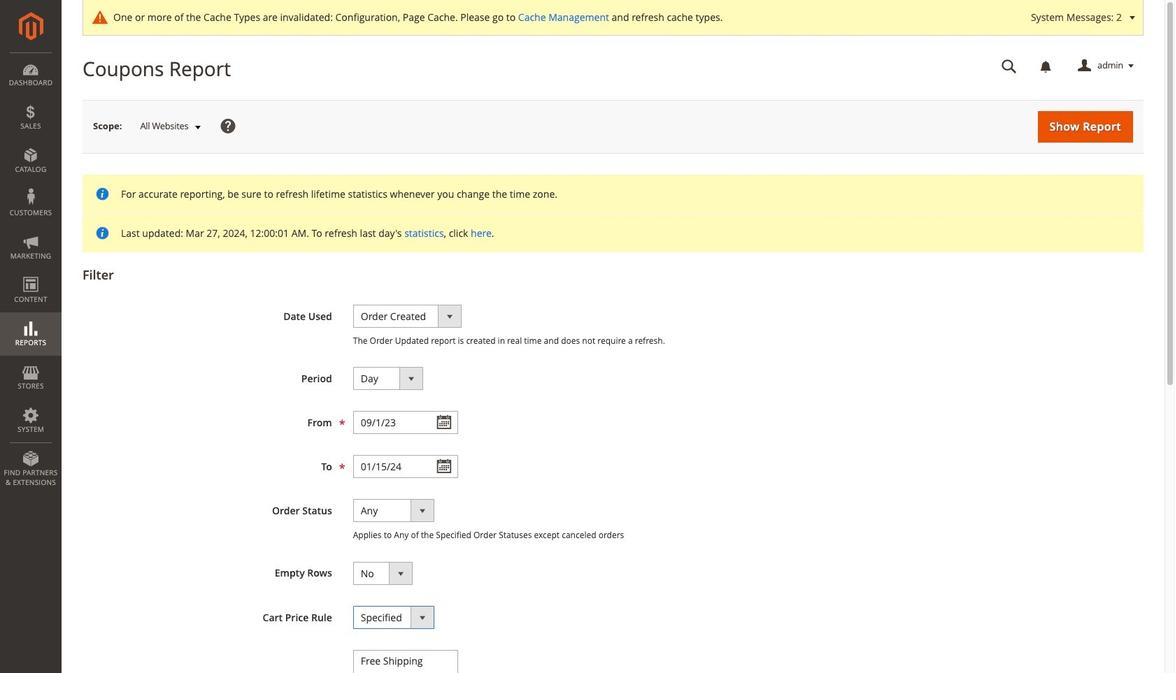 Task type: locate. For each thing, give the bounding box(es) containing it.
magento admin panel image
[[19, 12, 43, 41]]

None text field
[[353, 456, 458, 479]]

None text field
[[992, 54, 1027, 78], [353, 412, 458, 435], [992, 54, 1027, 78], [353, 412, 458, 435]]

menu bar
[[0, 52, 62, 495]]



